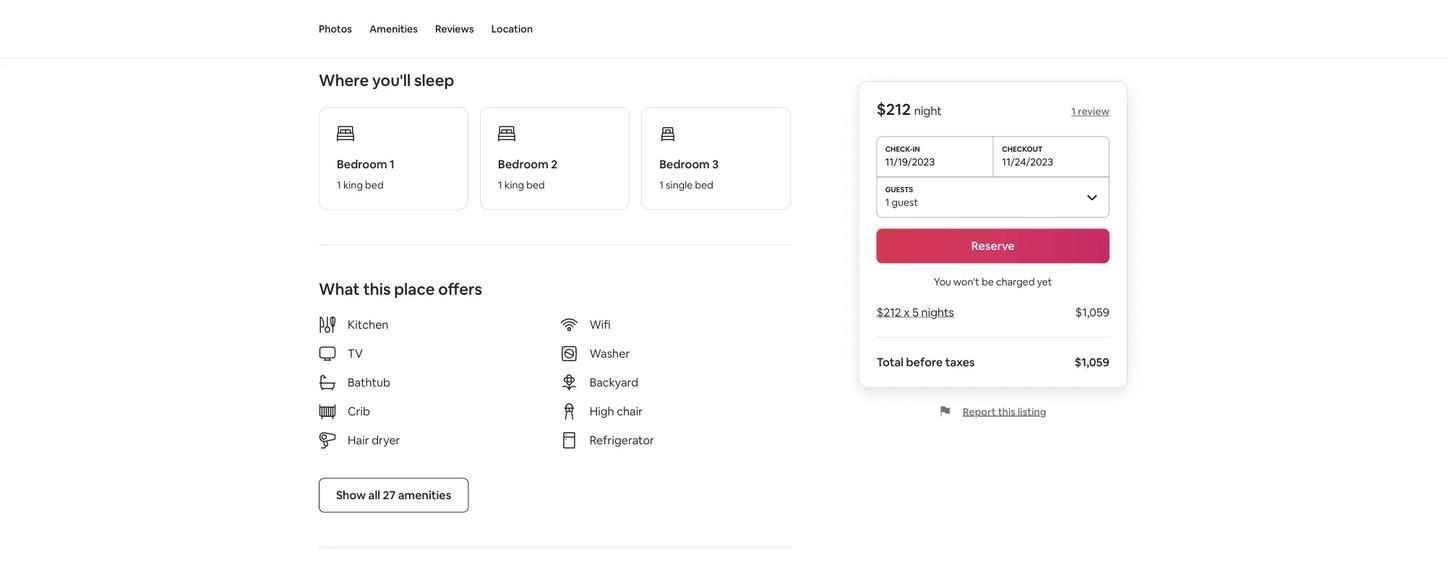 Task type: vqa. For each thing, say whether or not it's contained in the screenshot.
Bedroom 2 Bedroom
yes



Task type: locate. For each thing, give the bounding box(es) containing it.
2 bedroom from the left
[[498, 157, 549, 172]]

bedroom 3 1 single bed
[[660, 157, 719, 191]]

2
[[551, 157, 558, 172]]

11/19/2023
[[886, 155, 935, 168]]

bed for 3
[[695, 178, 714, 191]]

bedroom 1 1 king bed
[[337, 157, 395, 191]]

1 horizontal spatial bedroom
[[498, 157, 549, 172]]

1 king from the left
[[343, 178, 363, 191]]

offers
[[438, 279, 482, 300]]

$212 left night
[[877, 99, 911, 120]]

1 inside 1 guest dropdown button
[[886, 196, 890, 209]]

night
[[915, 103, 942, 118]]

review
[[1078, 105, 1110, 118]]

2 horizontal spatial bedroom
[[660, 157, 710, 172]]

bedroom inside bedroom 2 1 king bed
[[498, 157, 549, 172]]

where
[[319, 70, 369, 90]]

king
[[343, 178, 363, 191], [505, 178, 524, 191]]

this
[[363, 279, 391, 300], [998, 405, 1016, 418]]

show
[[336, 488, 366, 503]]

king inside bedroom 2 1 king bed
[[505, 178, 524, 191]]

bed for 2
[[527, 178, 545, 191]]

this left listing
[[998, 405, 1016, 418]]

0 vertical spatial this
[[363, 279, 391, 300]]

charged
[[996, 275, 1035, 288]]

bed inside bedroom 1 1 king bed
[[365, 178, 384, 191]]

dryer
[[372, 433, 400, 448]]

king for bedroom 2
[[505, 178, 524, 191]]

0 horizontal spatial bed
[[365, 178, 384, 191]]

11/24/2023
[[1003, 155, 1054, 168]]

bedroom for bedroom 3
[[660, 157, 710, 172]]

location button
[[492, 0, 533, 58]]

2 bed from the left
[[527, 178, 545, 191]]

this for what
[[363, 279, 391, 300]]

1 bedroom from the left
[[337, 157, 387, 172]]

3
[[713, 157, 719, 172]]

report this listing button
[[940, 405, 1047, 418]]

reviews
[[435, 22, 474, 35]]

high chair
[[590, 404, 643, 419]]

bed inside bedroom 3 1 single bed
[[695, 178, 714, 191]]

all
[[369, 488, 380, 503]]

bed
[[365, 178, 384, 191], [527, 178, 545, 191], [695, 178, 714, 191]]

1 horizontal spatial this
[[998, 405, 1016, 418]]

location
[[492, 22, 533, 35]]

this up kitchen
[[363, 279, 391, 300]]

bed inside bedroom 2 1 king bed
[[527, 178, 545, 191]]

2 horizontal spatial bed
[[695, 178, 714, 191]]

1 inside bedroom 2 1 king bed
[[498, 178, 503, 191]]

0 vertical spatial $212
[[877, 99, 911, 120]]

0 horizontal spatial this
[[363, 279, 391, 300]]

reserve button
[[877, 229, 1110, 264]]

x
[[904, 305, 910, 320]]

1 $212 from the top
[[877, 99, 911, 120]]

total
[[877, 355, 904, 370]]

hair
[[348, 433, 369, 448]]

1 bed from the left
[[365, 178, 384, 191]]

backyard
[[590, 375, 639, 390]]

wifi
[[590, 317, 611, 332]]

1 vertical spatial this
[[998, 405, 1016, 418]]

kitchen
[[348, 317, 389, 332]]

king inside bedroom 1 1 king bed
[[343, 178, 363, 191]]

1 horizontal spatial bed
[[527, 178, 545, 191]]

$212 left x
[[877, 305, 902, 320]]

bedroom inside bedroom 3 1 single bed
[[660, 157, 710, 172]]

1 vertical spatial $212
[[877, 305, 902, 320]]

amenities
[[398, 488, 452, 503]]

1
[[1072, 105, 1076, 118], [390, 157, 395, 172], [337, 178, 341, 191], [498, 178, 503, 191], [660, 178, 664, 191], [886, 196, 890, 209]]

photos button
[[319, 0, 352, 58]]

sleep
[[414, 70, 454, 90]]

3 bed from the left
[[695, 178, 714, 191]]

bathtub
[[348, 375, 390, 390]]

crib
[[348, 404, 370, 419]]

0 vertical spatial $1,059
[[1076, 305, 1110, 320]]

bedroom
[[337, 157, 387, 172], [498, 157, 549, 172], [660, 157, 710, 172]]

3 bedroom from the left
[[660, 157, 710, 172]]

1 horizontal spatial king
[[505, 178, 524, 191]]

bedroom 2 1 king bed
[[498, 157, 558, 191]]

what this place offers
[[319, 279, 482, 300]]

before
[[907, 355, 943, 370]]

$212
[[877, 99, 911, 120], [877, 305, 902, 320]]

$1,059
[[1076, 305, 1110, 320], [1075, 355, 1110, 370]]

2 $212 from the top
[[877, 305, 902, 320]]

bedroom inside bedroom 1 1 king bed
[[337, 157, 387, 172]]

what
[[319, 279, 360, 300]]

high
[[590, 404, 614, 419]]

$212 x 5 nights button
[[877, 305, 954, 320]]

2 king from the left
[[505, 178, 524, 191]]

0 horizontal spatial king
[[343, 178, 363, 191]]

0 horizontal spatial bedroom
[[337, 157, 387, 172]]



Task type: describe. For each thing, give the bounding box(es) containing it.
5
[[913, 305, 919, 320]]

total before taxes
[[877, 355, 975, 370]]

1 review
[[1072, 105, 1110, 118]]

show all 27 amenities button
[[319, 478, 469, 513]]

reviews button
[[435, 0, 474, 58]]

1 inside bedroom 3 1 single bed
[[660, 178, 664, 191]]

nights
[[922, 305, 954, 320]]

report this listing
[[963, 405, 1047, 418]]

guest
[[892, 196, 919, 209]]

bed for 1
[[365, 178, 384, 191]]

$212 for $212 night
[[877, 99, 911, 120]]

place
[[394, 279, 435, 300]]

27
[[383, 488, 396, 503]]

bedroom for bedroom 2
[[498, 157, 549, 172]]

amenities button
[[370, 0, 418, 58]]

chair
[[617, 404, 643, 419]]

this for report
[[998, 405, 1016, 418]]

1 guest button
[[877, 177, 1110, 217]]

yet
[[1037, 275, 1053, 288]]

be
[[982, 275, 994, 288]]

bedroom for bedroom 1
[[337, 157, 387, 172]]

single
[[666, 178, 693, 191]]

$212 for $212 x 5 nights
[[877, 305, 902, 320]]

$212 night
[[877, 99, 942, 120]]

1 review button
[[1072, 105, 1110, 118]]

$212 x 5 nights
[[877, 305, 954, 320]]

photos
[[319, 22, 352, 35]]

you'll
[[372, 70, 411, 90]]

tv
[[348, 346, 363, 361]]

listing
[[1018, 405, 1047, 418]]

you
[[934, 275, 952, 288]]

won't
[[954, 275, 980, 288]]

1 vertical spatial $1,059
[[1075, 355, 1110, 370]]

amenities
[[370, 22, 418, 35]]

where you'll sleep
[[319, 70, 454, 90]]

report
[[963, 405, 996, 418]]

you won't be charged yet
[[934, 275, 1053, 288]]

hair dryer
[[348, 433, 400, 448]]

king for bedroom 1
[[343, 178, 363, 191]]

refrigerator
[[590, 433, 654, 448]]

taxes
[[946, 355, 975, 370]]

show all 27 amenities
[[336, 488, 452, 503]]

1 guest
[[886, 196, 919, 209]]

reserve
[[972, 239, 1015, 253]]

washer
[[590, 346, 630, 361]]



